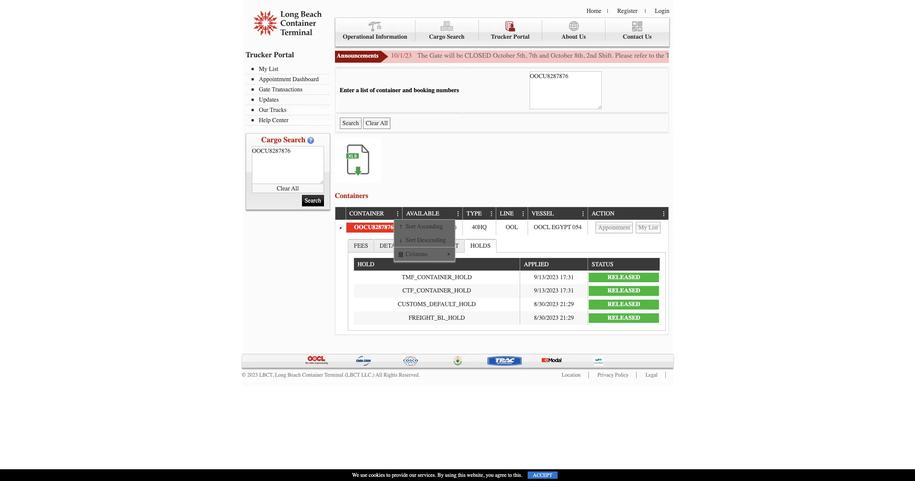 Task type: vqa. For each thing, say whether or not it's contained in the screenshot.
22nd,
no



Task type: locate. For each thing, give the bounding box(es) containing it.
2 8/30/2023 from the top
[[534, 315, 559, 321]]

portal inside menu bar
[[514, 33, 530, 40]]

0 horizontal spatial search
[[284, 136, 306, 144]]

oocu8287876
[[354, 224, 394, 231]]

cargo search up will
[[429, 33, 465, 40]]

announcements
[[337, 52, 379, 59]]

2 horizontal spatial to
[[650, 51, 655, 60]]

edit column settings image inside container column header
[[395, 211, 401, 217]]

october
[[493, 51, 515, 60], [551, 51, 573, 60]]

9/13/2023
[[534, 274, 559, 281], [534, 288, 559, 294]]

to left "provide"
[[387, 472, 391, 479]]

2 sort from the top
[[406, 237, 416, 244]]

2 9/13/2023 from the top
[[534, 288, 559, 294]]

edit column settings image for type
[[489, 211, 495, 217]]

1 vertical spatial sort
[[406, 237, 416, 244]]

1 edit column settings image from the left
[[395, 211, 401, 217]]

0 horizontal spatial us
[[580, 33, 586, 40]]

1 17:31 from the top
[[561, 274, 574, 281]]

all right the llc.)
[[376, 372, 383, 378]]

grid inside tree grid
[[354, 258, 660, 325]]

trucker up closed
[[491, 33, 512, 40]]

privacy policy link
[[598, 372, 629, 378]]

sort left (fees
[[406, 223, 416, 230]]

9/13/2023 17:31
[[534, 274, 574, 281], [534, 288, 574, 294]]

7th
[[529, 51, 538, 60]]

search down help center link
[[284, 136, 306, 144]]

8/30/2023 21:29 cell
[[520, 298, 588, 312], [520, 312, 588, 325]]

1 vertical spatial trucker
[[246, 51, 272, 59]]

us
[[580, 33, 586, 40], [646, 33, 652, 40]]

0 vertical spatial cargo
[[429, 33, 446, 40]]

9/13/2023 17:31 cell for tmf_container_hold
[[520, 271, 588, 285]]

row group containing tmf_container_hold
[[354, 271, 660, 325]]

cargo search
[[429, 33, 465, 40], [261, 136, 306, 144]]

the left truck
[[657, 51, 665, 60]]

to right refer
[[650, 51, 655, 60]]

edit column settings image inside 'action' column header
[[662, 211, 668, 217]]

1 vertical spatial 9/13/2023 17:31
[[534, 288, 574, 294]]

appointment tab
[[410, 239, 465, 252]]

edit column settings image
[[456, 211, 462, 217], [489, 211, 495, 217], [521, 211, 527, 217], [662, 211, 668, 217]]

agree
[[495, 472, 507, 479]]

1 horizontal spatial edit column settings image
[[581, 211, 587, 217]]

0 vertical spatial trucker portal
[[491, 33, 530, 40]]

sort down no
[[406, 237, 416, 244]]

a
[[356, 87, 359, 94]]

4 edit column settings image from the left
[[662, 211, 668, 217]]

4 released cell from the top
[[588, 312, 660, 325]]

0 vertical spatial sort
[[406, 223, 416, 230]]

trucker up my
[[246, 51, 272, 59]]

menu bar
[[335, 17, 670, 47], [246, 65, 333, 126], [394, 220, 455, 261]]

1 vertical spatial portal
[[274, 51, 294, 59]]

1 vertical spatial 9/13/2023
[[534, 288, 559, 294]]

1 horizontal spatial cargo
[[429, 33, 446, 40]]

cargo up will
[[429, 33, 446, 40]]

2 edit column settings image from the left
[[489, 211, 495, 217]]

1 8/30/2023 21:29 cell from the top
[[520, 298, 588, 312]]

2 horizontal spatial gate
[[684, 51, 697, 60]]

2 released from the top
[[608, 288, 641, 294]]

0 vertical spatial menu bar
[[335, 17, 670, 47]]

1 us from the left
[[580, 33, 586, 40]]

beach
[[288, 372, 301, 378]]

cell
[[588, 220, 669, 235]]

booking
[[414, 87, 435, 94]]

trucker portal
[[491, 33, 530, 40], [246, 51, 294, 59]]

our trucks link
[[252, 107, 329, 114]]

cookies
[[369, 472, 385, 479]]

0 vertical spatial portal
[[514, 33, 530, 40]]

2 edit column settings image from the left
[[581, 211, 587, 217]]

numbers
[[437, 87, 459, 94]]

containers
[[335, 192, 369, 200]]

portal up 5th,
[[514, 33, 530, 40]]

1 horizontal spatial october
[[551, 51, 573, 60]]

we use cookies to provide our services. by using this website, you agree to this.
[[352, 472, 523, 479]]

2 released cell from the top
[[588, 285, 660, 298]]

to left this.
[[508, 472, 512, 479]]

0 vertical spatial search
[[447, 33, 465, 40]]

2023
[[247, 372, 258, 378]]

enter
[[340, 87, 355, 94]]

for
[[745, 51, 753, 60], [808, 51, 816, 60]]

1 horizontal spatial trucker
[[491, 33, 512, 40]]

search
[[447, 33, 465, 40], [284, 136, 306, 144]]

8th,
[[575, 51, 585, 60]]

8/30/2023 for customs_default_hold
[[534, 301, 559, 308]]

edit column settings image for line
[[521, 211, 527, 217]]

1 vertical spatial menu bar
[[246, 65, 333, 126]]

container
[[302, 372, 323, 378]]

october left 8th,
[[551, 51, 573, 60]]

1 horizontal spatial to
[[508, 472, 512, 479]]

row containing container
[[335, 207, 669, 220]]

0 horizontal spatial cargo search
[[261, 136, 306, 144]]

tab list inside tree grid
[[346, 237, 668, 333]]

gate right truck
[[684, 51, 697, 60]]

1 horizontal spatial portal
[[514, 33, 530, 40]]

2 21:29 from the top
[[561, 315, 574, 321]]

1 vertical spatial cargo
[[261, 136, 282, 144]]

of
[[370, 87, 375, 94]]

shift.
[[599, 51, 614, 60]]

1 sort from the top
[[406, 223, 416, 230]]

1 october from the left
[[493, 51, 515, 60]]

0 vertical spatial 21:29
[[561, 301, 574, 308]]

login
[[656, 8, 670, 14]]

home link
[[587, 8, 602, 14]]

search up "be"
[[447, 33, 465, 40]]

center
[[272, 117, 289, 124]]

1 horizontal spatial us
[[646, 33, 652, 40]]

all
[[291, 185, 299, 192], [376, 372, 383, 378]]

tab list
[[346, 237, 668, 333]]

appointment
[[259, 76, 291, 83]]

10/1/23 the gate will be closed october 5th, 7th and october 8th, 2nd shift. please refer to the truck gate hours web page for further gate details for the week.
[[391, 51, 844, 60]]

21:29 for customs_default_hold
[[561, 301, 574, 308]]

no (fees owed)
[[409, 224, 457, 231]]

edit column settings image inside line column header
[[521, 211, 527, 217]]

location link
[[562, 372, 581, 378]]

available column header
[[403, 207, 463, 220]]

21:29 for freight_bl_hold
[[561, 315, 574, 321]]

about us
[[562, 33, 586, 40]]

all right clear
[[291, 185, 299, 192]]

1 9/13/2023 17:31 cell from the top
[[520, 271, 588, 285]]

1 horizontal spatial and
[[540, 51, 550, 60]]

will
[[445, 51, 455, 60]]

container link
[[350, 207, 388, 220]]

| left login link
[[645, 8, 646, 14]]

1 horizontal spatial all
[[376, 372, 383, 378]]

container
[[350, 211, 384, 217]]

edit column settings image left available
[[395, 211, 401, 217]]

1 vertical spatial 21:29
[[561, 315, 574, 321]]

and right 7th
[[540, 51, 550, 60]]

holds tab
[[465, 239, 497, 253]]

0 horizontal spatial portal
[[274, 51, 294, 59]]

1 horizontal spatial |
[[645, 8, 646, 14]]

1 21:29 from the top
[[561, 301, 574, 308]]

1 9/13/2023 17:31 from the top
[[534, 274, 574, 281]]

privacy policy
[[598, 372, 629, 378]]

legal link
[[646, 372, 658, 378]]

1 vertical spatial 17:31
[[561, 288, 574, 294]]

0 horizontal spatial all
[[291, 185, 299, 192]]

type column header
[[463, 207, 496, 220]]

0 vertical spatial 9/13/2023 17:31
[[534, 274, 574, 281]]

trucker portal up list
[[246, 51, 294, 59]]

container
[[377, 87, 401, 94]]

vessel column header
[[528, 207, 588, 220]]

0 vertical spatial trucker
[[491, 33, 512, 40]]

2 9/13/2023 17:31 from the top
[[534, 288, 574, 294]]

0 horizontal spatial |
[[608, 8, 609, 14]]

3 released from the top
[[608, 301, 641, 308]]

llc.)
[[362, 372, 375, 378]]

long
[[275, 372, 286, 378]]

grid
[[354, 258, 660, 325]]

available
[[407, 211, 440, 217]]

action column header
[[588, 207, 669, 220]]

0 vertical spatial 8/30/2023 21:29
[[534, 301, 574, 308]]

4 released from the top
[[608, 315, 641, 321]]

0 horizontal spatial gate
[[259, 86, 271, 93]]

2 8/30/2023 21:29 cell from the top
[[520, 312, 588, 325]]

1 horizontal spatial trucker portal
[[491, 33, 530, 40]]

grid containing hold
[[354, 258, 660, 325]]

trucker portal up 5th,
[[491, 33, 530, 40]]

2 9/13/2023 17:31 cell from the top
[[520, 285, 588, 298]]

1 vertical spatial trucker portal
[[246, 51, 294, 59]]

please
[[616, 51, 633, 60]]

sort ascending
[[406, 223, 443, 230]]

0 horizontal spatial to
[[387, 472, 391, 479]]

my
[[259, 66, 268, 73]]

2 17:31 from the top
[[561, 288, 574, 294]]

policy
[[616, 372, 629, 378]]

use
[[361, 472, 368, 479]]

1 horizontal spatial search
[[447, 33, 465, 40]]

0 horizontal spatial cargo
[[261, 136, 282, 144]]

8/30/2023 for freight_bl_hold
[[534, 315, 559, 321]]

edit column settings image inside type column header
[[489, 211, 495, 217]]

9/13/2023 17:31 for ctf_container_hold
[[534, 288, 574, 294]]

©
[[242, 372, 246, 378]]

0 horizontal spatial and
[[403, 87, 413, 94]]

0 horizontal spatial trucker portal
[[246, 51, 294, 59]]

1 released from the top
[[608, 274, 641, 281]]

0 horizontal spatial for
[[745, 51, 753, 60]]

rights
[[384, 372, 398, 378]]

available link
[[407, 207, 443, 220]]

details
[[788, 51, 806, 60]]

tree grid
[[335, 207, 669, 335]]

0 vertical spatial all
[[291, 185, 299, 192]]

1 horizontal spatial for
[[808, 51, 816, 60]]

1 vertical spatial all
[[376, 372, 383, 378]]

40hq
[[472, 224, 487, 231]]

0 vertical spatial 8/30/2023
[[534, 301, 559, 308]]

1 horizontal spatial cargo search
[[429, 33, 465, 40]]

type link
[[467, 207, 486, 220]]

edit column settings image inside vessel column header
[[581, 211, 587, 217]]

1 9/13/2023 from the top
[[534, 274, 559, 281]]

1 vertical spatial 8/30/2023 21:29
[[534, 315, 574, 321]]

freight_bl_hold
[[409, 315, 465, 321]]

1 released cell from the top
[[588, 271, 660, 285]]

0 horizontal spatial october
[[493, 51, 515, 60]]

5th,
[[517, 51, 527, 60]]

row group
[[335, 220, 669, 335], [354, 271, 660, 325]]

row
[[335, 207, 669, 220], [335, 220, 669, 235], [354, 258, 660, 271], [354, 271, 660, 285], [354, 285, 660, 298], [354, 298, 660, 312], [354, 312, 660, 325]]

released for ctf_container_hold
[[608, 288, 641, 294]]

None button
[[363, 118, 391, 129], [596, 222, 633, 233], [637, 222, 661, 233], [363, 118, 391, 129], [596, 222, 633, 233], [637, 222, 661, 233]]

9/13/2023 17:31 cell
[[520, 271, 588, 285], [520, 285, 588, 298]]

clear all button
[[252, 184, 324, 193]]

cargo down help
[[261, 136, 282, 144]]

tab list containing fees
[[346, 237, 668, 333]]

closed
[[465, 51, 492, 60]]

0 vertical spatial 9/13/2023
[[534, 274, 559, 281]]

hold
[[358, 261, 375, 268]]

1 8/30/2023 21:29 from the top
[[534, 301, 574, 308]]

0 horizontal spatial edit column settings image
[[395, 211, 401, 217]]

contact us link
[[606, 20, 670, 41]]

cargo search down center at the top left
[[261, 136, 306, 144]]

login link
[[656, 8, 670, 14]]

menu bar containing my list
[[246, 65, 333, 126]]

us right contact
[[646, 33, 652, 40]]

refer
[[635, 51, 648, 60]]

1 horizontal spatial the
[[817, 51, 826, 60]]

8/30/2023 21:29 for freight_bl_hold
[[534, 315, 574, 321]]

trucker portal inside menu bar
[[491, 33, 530, 40]]

3 edit column settings image from the left
[[521, 211, 527, 217]]

1 8/30/2023 from the top
[[534, 301, 559, 308]]

no
[[409, 224, 418, 231]]

None submit
[[340, 118, 362, 129], [302, 195, 324, 207], [340, 118, 362, 129], [302, 195, 324, 207]]

0 vertical spatial 17:31
[[561, 274, 574, 281]]

1 edit column settings image from the left
[[456, 211, 462, 217]]

hours
[[699, 51, 716, 60]]

sort for sort descending
[[406, 237, 416, 244]]

gate up updates
[[259, 86, 271, 93]]

2 8/30/2023 21:29 from the top
[[534, 315, 574, 321]]

released cell for ctf_container_hold
[[588, 285, 660, 298]]

2 us from the left
[[646, 33, 652, 40]]

|
[[608, 8, 609, 14], [645, 8, 646, 14]]

row containing tmf_container_hold
[[354, 271, 660, 285]]

1 horizontal spatial gate
[[430, 51, 443, 60]]

3 released cell from the top
[[588, 298, 660, 312]]

8/30/2023
[[534, 301, 559, 308], [534, 315, 559, 321]]

| right home link
[[608, 8, 609, 14]]

portal up my list link
[[274, 51, 294, 59]]

2 vertical spatial menu bar
[[394, 220, 455, 261]]

updates
[[259, 96, 279, 103]]

and left booking
[[403, 87, 413, 94]]

released cell
[[588, 271, 660, 285], [588, 285, 660, 298], [588, 298, 660, 312], [588, 312, 660, 325]]

my list link
[[252, 66, 329, 73]]

applied
[[524, 261, 549, 268]]

gate
[[430, 51, 443, 60], [684, 51, 697, 60], [259, 86, 271, 93]]

october left 5th,
[[493, 51, 515, 60]]

edit column settings image up 054
[[581, 211, 587, 217]]

for right details
[[808, 51, 816, 60]]

edit column settings image inside available column header
[[456, 211, 462, 217]]

the left week.
[[817, 51, 826, 60]]

gate right "the"
[[430, 51, 443, 60]]

transactions
[[272, 86, 303, 93]]

action link
[[592, 207, 619, 220]]

oocu8287876 cell
[[346, 220, 403, 235]]

40hq cell
[[463, 220, 496, 235]]

you
[[486, 472, 494, 479]]

edit column settings image
[[395, 211, 401, 217], [581, 211, 587, 217]]

no (fees owed) cell
[[403, 220, 463, 235]]

for right page
[[745, 51, 753, 60]]

1 vertical spatial and
[[403, 87, 413, 94]]

edit column settings image for available
[[456, 211, 462, 217]]

us right about
[[580, 33, 586, 40]]

contact us
[[623, 33, 652, 40]]

17:31 for ctf_container_hold
[[561, 288, 574, 294]]

ctf_container_hold cell
[[354, 285, 520, 298]]

1 vertical spatial 8/30/2023
[[534, 315, 559, 321]]

1 vertical spatial cargo search
[[261, 136, 306, 144]]

0 horizontal spatial the
[[657, 51, 665, 60]]



Task type: describe. For each thing, give the bounding box(es) containing it.
ool cell
[[496, 220, 528, 235]]

released for customs_default_hold
[[608, 301, 641, 308]]

edit column settings image for vessel
[[581, 211, 587, 217]]

menu bar containing operational information
[[335, 17, 670, 47]]

054
[[573, 224, 582, 231]]

we
[[352, 472, 359, 479]]

home
[[587, 8, 602, 14]]

line column header
[[496, 207, 528, 220]]

hold link
[[358, 258, 378, 271]]

week.
[[827, 51, 844, 60]]

sort for sort ascending
[[406, 223, 416, 230]]

8/30/2023 21:29 cell for freight_bl_hold
[[520, 312, 588, 325]]

oocl egypt 054 cell
[[528, 220, 588, 235]]

status
[[592, 261, 614, 268]]

reserved.
[[399, 372, 420, 378]]

fees
[[354, 242, 368, 249]]

(lbct
[[345, 372, 360, 378]]

action
[[592, 211, 615, 217]]

operational information
[[343, 33, 408, 40]]

row containing customs_default_hold
[[354, 298, 660, 312]]

17:31 for tmf_container_hold
[[561, 274, 574, 281]]

row containing ctf_container_hold
[[354, 285, 660, 298]]

clear
[[277, 185, 290, 192]]

0 vertical spatial cargo search
[[429, 33, 465, 40]]

ascending
[[417, 223, 443, 230]]

descending
[[418, 237, 446, 244]]

9/13/2023 17:31 cell for ctf_container_hold
[[520, 285, 588, 298]]

holds
[[471, 242, 491, 249]]

owed)
[[437, 224, 457, 231]]

details
[[380, 242, 405, 249]]

register link
[[618, 8, 638, 14]]

list
[[361, 87, 369, 94]]

2 october from the left
[[551, 51, 573, 60]]

all inside clear all button
[[291, 185, 299, 192]]

line
[[500, 211, 514, 217]]

1 for from the left
[[745, 51, 753, 60]]

2 | from the left
[[645, 8, 646, 14]]

oocl egypt 054
[[534, 224, 582, 231]]

0 vertical spatial and
[[540, 51, 550, 60]]

columns
[[406, 251, 428, 258]]

details tab
[[374, 239, 411, 252]]

released cell for customs_default_hold
[[588, 298, 660, 312]]

gate
[[775, 51, 786, 60]]

the
[[418, 51, 428, 60]]

cargo inside menu bar
[[429, 33, 446, 40]]

location
[[562, 372, 581, 378]]

Enter container numbers and/ or booking numbers. Press ESC to reset input box text field
[[530, 71, 602, 109]]

vessel link
[[532, 207, 558, 220]]

ool
[[506, 224, 519, 231]]

tmf_container_hold cell
[[354, 271, 520, 285]]

website,
[[467, 472, 485, 479]]

register
[[618, 8, 638, 14]]

2 the from the left
[[817, 51, 826, 60]]

help center link
[[252, 117, 329, 124]]

operational information link
[[335, 20, 416, 41]]

our
[[259, 107, 269, 114]]

(fees
[[419, 224, 435, 231]]

appointment dashboard link
[[252, 76, 329, 83]]

further
[[755, 51, 773, 60]]

freight_bl_hold cell
[[354, 312, 520, 325]]

trucker portal link
[[479, 20, 543, 41]]

container column header
[[346, 207, 403, 220]]

legal
[[646, 372, 658, 378]]

released cell for tmf_container_hold
[[588, 271, 660, 285]]

dashboard
[[293, 76, 319, 83]]

1 the from the left
[[657, 51, 665, 60]]

fees tab
[[348, 239, 374, 252]]

trucks
[[270, 107, 287, 114]]

8/30/2023 21:29 for customs_default_hold
[[534, 301, 574, 308]]

row group containing oocu8287876
[[335, 220, 669, 335]]

line link
[[500, 207, 518, 220]]

row group inside tab list
[[354, 271, 660, 325]]

9/13/2023 17:31 for tmf_container_hold
[[534, 274, 574, 281]]

tmf_container_hold
[[402, 274, 472, 281]]

oocl
[[534, 224, 551, 231]]

gate transactions link
[[252, 86, 329, 93]]

0 horizontal spatial trucker
[[246, 51, 272, 59]]

edit column settings image for container
[[395, 211, 401, 217]]

edit column settings image for action
[[662, 211, 668, 217]]

gate inside my list appointment dashboard gate transactions updates our trucks help center
[[259, 86, 271, 93]]

search inside menu bar
[[447, 33, 465, 40]]

customs_default_hold cell
[[354, 298, 520, 312]]

tree grid containing container
[[335, 207, 669, 335]]

vessel
[[532, 211, 554, 217]]

menu bar containing sort ascending
[[394, 220, 455, 261]]

us for about us
[[580, 33, 586, 40]]

provide
[[392, 472, 408, 479]]

9/13/2023 for ctf_container_hold
[[534, 288, 559, 294]]

us for contact us
[[646, 33, 652, 40]]

applied link
[[524, 258, 553, 271]]

using
[[445, 472, 457, 479]]

row containing hold
[[354, 258, 660, 271]]

released for freight_bl_hold
[[608, 315, 641, 321]]

operational
[[343, 33, 374, 40]]

this.
[[514, 472, 523, 479]]

enter a list of container and booking numbers
[[340, 87, 459, 94]]

trucker inside menu bar
[[491, 33, 512, 40]]

my list appointment dashboard gate transactions updates our trucks help center
[[259, 66, 319, 124]]

1 vertical spatial search
[[284, 136, 306, 144]]

terminal
[[325, 372, 344, 378]]

released cell for freight_bl_hold
[[588, 312, 660, 325]]

accept button
[[528, 472, 558, 479]]

8/30/2023 21:29 cell for customs_default_hold
[[520, 298, 588, 312]]

© 2023 lbct, long beach container terminal (lbct llc.) all rights reserved.
[[242, 372, 420, 378]]

contact
[[623, 33, 644, 40]]

1 | from the left
[[608, 8, 609, 14]]

lbct,
[[259, 372, 274, 378]]

sort descending
[[406, 237, 446, 244]]

row containing freight_bl_hold
[[354, 312, 660, 325]]

status link
[[592, 258, 618, 271]]

Enter container numbers and/ or booking numbers.  text field
[[252, 146, 324, 184]]

released for tmf_container_hold
[[608, 274, 641, 281]]

by
[[438, 472, 444, 479]]

2nd
[[587, 51, 597, 60]]

9/13/2023 for tmf_container_hold
[[534, 274, 559, 281]]

type
[[467, 211, 482, 217]]

web
[[717, 51, 729, 60]]

be
[[457, 51, 463, 60]]

row containing oocu8287876
[[335, 220, 669, 235]]

updates link
[[252, 96, 329, 103]]

2 for from the left
[[808, 51, 816, 60]]

truck
[[667, 51, 683, 60]]

help
[[259, 117, 271, 124]]

clear all
[[277, 185, 299, 192]]



